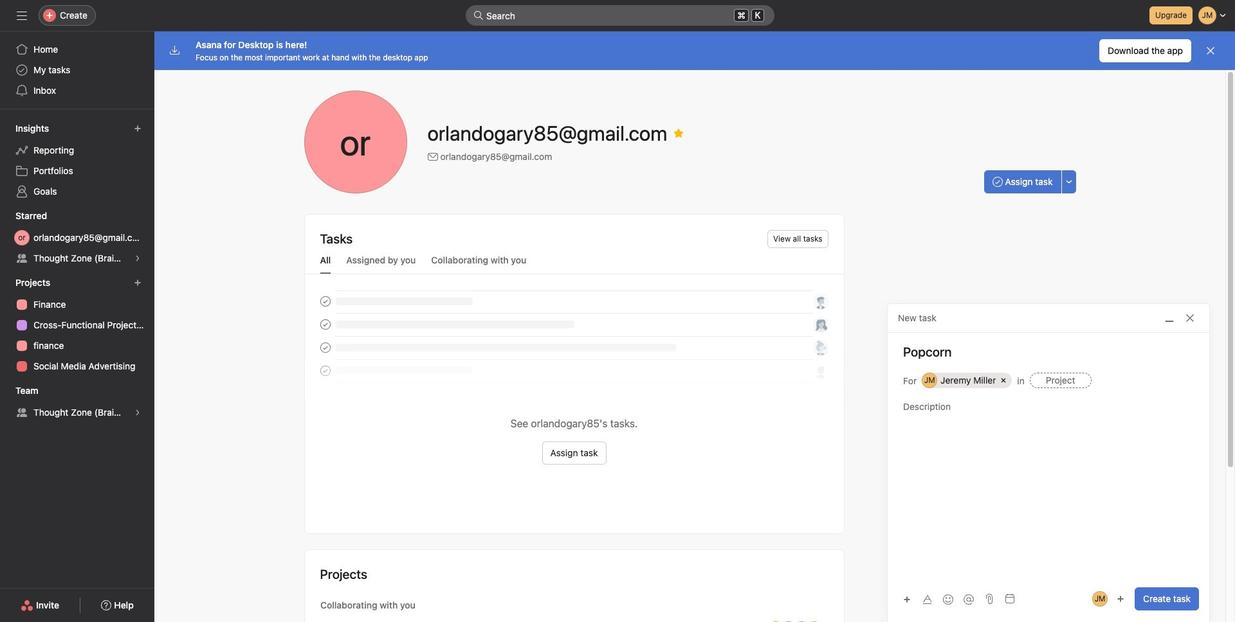Task type: vqa. For each thing, say whether or not it's contained in the screenshot.
See details, Thought Zone (Brainstorm Space) IMAGE
yes



Task type: locate. For each thing, give the bounding box(es) containing it.
insights element
[[0, 117, 154, 205]]

see details, thought zone (brainstorm space) image
[[134, 255, 142, 263], [134, 409, 142, 417]]

starred element
[[0, 205, 154, 272]]

2 see details, thought zone (brainstorm space) image from the top
[[134, 409, 142, 417]]

prominent image
[[474, 10, 484, 21]]

formatting image
[[923, 595, 933, 605]]

1 vertical spatial see details, thought zone (brainstorm space) image
[[134, 409, 142, 417]]

minimize image
[[1165, 313, 1175, 324]]

None field
[[466, 5, 775, 26]]

more options image
[[1065, 178, 1073, 186]]

Search tasks, projects, and more text field
[[466, 5, 775, 26]]

close image
[[1185, 313, 1195, 324]]

add or remove collaborators from this task image
[[1117, 596, 1125, 604]]

see details, thought zone (brainstorm space) image inside teams element
[[134, 409, 142, 417]]

1 see details, thought zone (brainstorm space) image from the top
[[134, 255, 142, 263]]

new insights image
[[134, 125, 142, 133]]

see details, thought zone (brainstorm space) image inside starred element
[[134, 255, 142, 263]]

select due date image
[[1005, 595, 1015, 605]]

emoji image
[[943, 595, 954, 605]]

remove from starred image
[[674, 128, 684, 138]]

0 vertical spatial see details, thought zone (brainstorm space) image
[[134, 255, 142, 263]]

tasks tabs tab list
[[305, 254, 844, 275]]

new project or portfolio image
[[134, 279, 142, 287]]

dialog
[[888, 304, 1210, 623]]

toolbar
[[898, 590, 981, 609]]

at mention image
[[964, 595, 974, 605]]



Task type: describe. For each thing, give the bounding box(es) containing it.
hide sidebar image
[[17, 10, 27, 21]]

attach a file or paste an image image
[[984, 595, 995, 605]]

teams element
[[0, 380, 154, 426]]

insert an object image
[[903, 596, 911, 604]]

global element
[[0, 32, 154, 109]]

Task name text field
[[888, 344, 1210, 362]]

projects element
[[0, 272, 154, 380]]

dismiss image
[[1206, 46, 1216, 56]]



